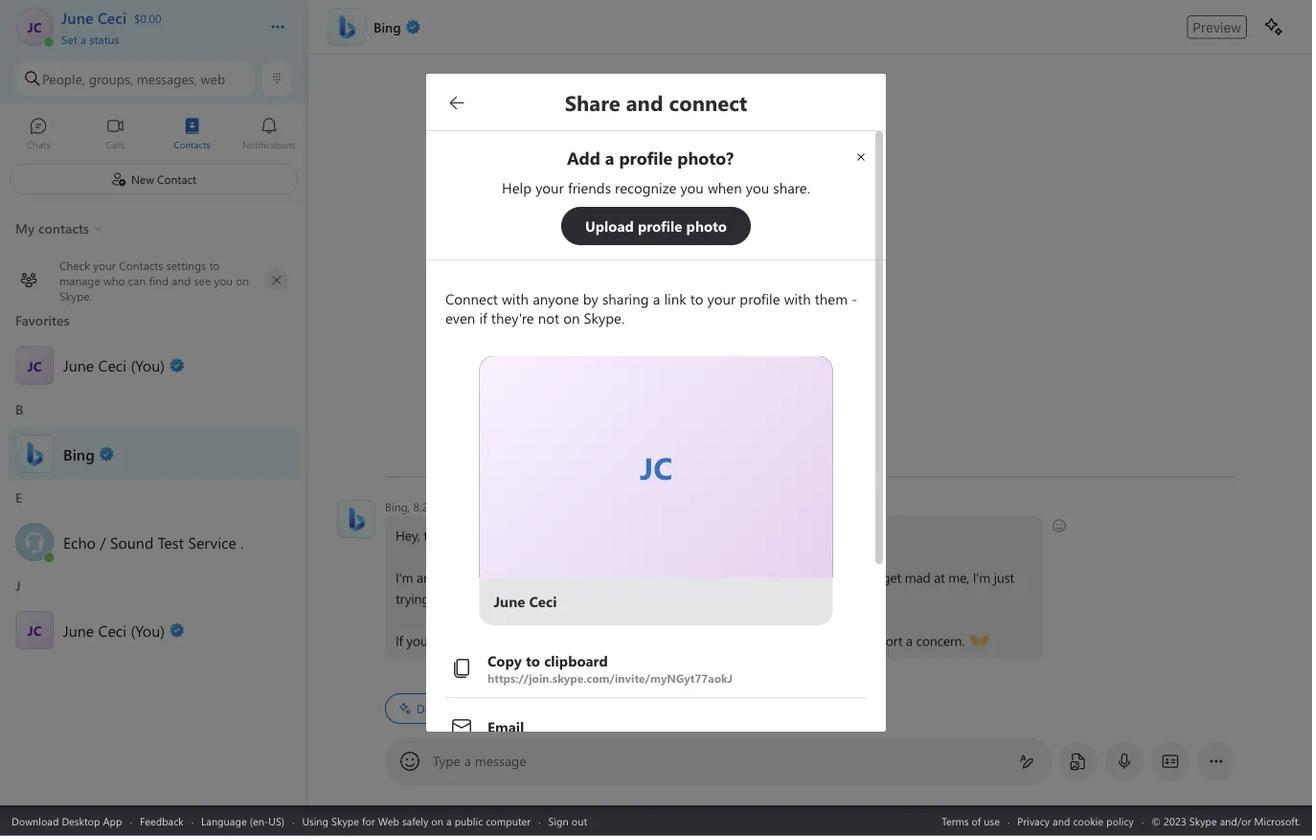 Task type: locate. For each thing, give the bounding box(es) containing it.
ceci for j group
[[98, 620, 127, 640]]

want left give
[[689, 632, 717, 650]]

i right can at the left of page
[[547, 526, 550, 544]]

june ceci (you) up b group at the left
[[63, 355, 165, 376]]

if
[[654, 632, 661, 650]]

0 horizontal spatial just
[[843, 632, 864, 650]]

june ceci (you)
[[63, 355, 165, 376], [63, 620, 165, 640]]

ceci inside j group
[[98, 620, 127, 640]]

you right if
[[407, 632, 428, 650]]

if
[[396, 632, 403, 650]]

i'm right so
[[516, 569, 534, 586]]

get left mad
[[883, 569, 902, 586]]

people, groups, messages, web
[[42, 70, 225, 87]]

bing up echo
[[63, 444, 95, 464]]

0 vertical spatial i
[[547, 526, 550, 544]]

type a message
[[433, 752, 527, 770]]

e group
[[0, 482, 308, 571]]

you right help
[[582, 526, 603, 544]]

you
[[582, 526, 603, 544], [407, 632, 428, 650], [664, 632, 686, 650]]

june ceci (you) for j group
[[63, 620, 165, 640]]

1 horizontal spatial i'm
[[516, 569, 534, 586]]

i
[[547, 526, 550, 544], [680, 569, 683, 586]]

june ceci (you) inside j group
[[63, 620, 165, 640]]

want
[[431, 632, 459, 650], [689, 632, 717, 650]]

0 vertical spatial just
[[994, 569, 1015, 586]]

can
[[523, 526, 543, 544]]

1 horizontal spatial just
[[994, 569, 1015, 586]]

me,
[[949, 569, 970, 586]]

a inside button
[[80, 31, 86, 46]]

computer
[[486, 814, 531, 828]]

https://join.skype.com/invite/myngyt77aokj button
[[450, 640, 867, 697]]

(you) for j group
[[131, 620, 165, 640]]

0 vertical spatial (you)
[[131, 355, 165, 376]]

people,
[[42, 70, 85, 87]]

1 horizontal spatial want
[[689, 632, 717, 650]]

1 vertical spatial bing
[[459, 526, 486, 544]]

0 horizontal spatial i
[[547, 526, 550, 544]]

trying
[[396, 590, 429, 607]]

ceci
[[98, 355, 127, 376], [98, 620, 127, 640]]

2 june ceci (you) from the top
[[63, 620, 165, 640]]

is
[[447, 526, 456, 544]]

Type a message text field
[[434, 752, 1004, 771]]

1 i'm from the left
[[396, 569, 413, 586]]

sign
[[549, 814, 569, 828]]

to down ai
[[433, 590, 445, 607]]

1 vertical spatial i
[[680, 569, 683, 586]]

give
[[736, 632, 760, 650]]

0 vertical spatial bing
[[63, 444, 95, 464]]

set a status
[[61, 31, 119, 46]]

(you) inside favorites 'group'
[[131, 355, 165, 376]]

1 want from the left
[[431, 632, 459, 650]]

ceci up b group at the left
[[98, 355, 127, 376]]

2 june from the top
[[63, 620, 94, 640]]

get down preview,
[[448, 590, 467, 607]]

set a status button
[[61, 27, 251, 46]]

ceci down the /
[[98, 620, 127, 640]]

to left give
[[720, 632, 732, 650]]

i inside i'm an ai preview, so i'm still learning. sometimes i might say something weird. don't get mad at me, i'm just trying to get better! if you want to start over, type
[[680, 569, 683, 586]]

concern.
[[916, 632, 965, 650]]

i'm
[[396, 569, 413, 586], [516, 569, 534, 586], [973, 569, 991, 586]]

(you) for favorites 'group'
[[131, 355, 165, 376]]

service
[[188, 532, 236, 552]]

2 horizontal spatial i'm
[[973, 569, 991, 586]]

safely
[[402, 814, 429, 828]]

bing,
[[385, 499, 410, 514]]

(you)
[[131, 355, 165, 376], [131, 620, 165, 640]]

0 horizontal spatial to
[[433, 590, 445, 607]]

0 vertical spatial .
[[241, 532, 244, 552]]

june inside favorites 'group'
[[63, 355, 94, 376]]

2 horizontal spatial you
[[664, 632, 686, 650]]

am
[[438, 499, 455, 514]]

i left the might
[[680, 569, 683, 586]]

just right me,
[[994, 569, 1015, 586]]

want left start
[[431, 632, 459, 650]]

might
[[687, 569, 721, 586]]

language (en-us)
[[201, 814, 285, 828]]

just
[[994, 569, 1015, 586], [843, 632, 864, 650]]

don't
[[848, 569, 879, 586]]

get
[[883, 569, 902, 586], [448, 590, 467, 607]]

i'm an ai preview, so i'm still learning. sometimes i might say something weird. don't get mad at me, i'm just trying to get better! if you want to start over, type
[[396, 569, 1018, 650]]

1 vertical spatial just
[[843, 632, 864, 650]]

weird.
[[811, 569, 845, 586]]

june
[[63, 355, 94, 376], [63, 620, 94, 640]]

to
[[433, 590, 445, 607], [463, 632, 475, 650], [720, 632, 732, 650]]

you right if on the bottom of the page
[[664, 632, 686, 650]]

2 ceci from the top
[[98, 620, 127, 640]]

june inside j group
[[63, 620, 94, 640]]

0 horizontal spatial get
[[448, 590, 467, 607]]

1 horizontal spatial bing
[[459, 526, 486, 544]]

public
[[455, 814, 483, 828]]

0 vertical spatial june
[[63, 355, 94, 376]]

1 horizontal spatial i
[[680, 569, 683, 586]]

(you) up b group at the left
[[131, 355, 165, 376]]

1 vertical spatial ceci
[[98, 620, 127, 640]]

bing right is
[[459, 526, 486, 544]]

(you) inside j group
[[131, 620, 165, 640]]

0 vertical spatial get
[[883, 569, 902, 586]]

bing's
[[466, 702, 500, 716]]

0 vertical spatial ceci
[[98, 355, 127, 376]]

a right set
[[80, 31, 86, 46]]

ceci inside favorites 'group'
[[98, 355, 127, 376]]

0 horizontal spatial you
[[407, 632, 428, 650]]

june for j group
[[63, 620, 94, 640]]

1 horizontal spatial get
[[883, 569, 902, 586]]

2 (you) from the top
[[131, 620, 165, 640]]

out
[[572, 814, 587, 828]]

language (en-us) link
[[201, 814, 285, 828]]

ai
[[434, 569, 446, 586]]

. left and
[[620, 632, 623, 650]]

favorites group
[[0, 305, 308, 394]]

at
[[934, 569, 945, 586]]

june ceci (you) inside favorites 'group'
[[63, 355, 165, 376]]

. right service
[[241, 532, 244, 552]]

terms of use
[[942, 814, 1000, 828]]

sign out
[[549, 814, 587, 828]]

us)
[[269, 814, 285, 828]]

to left start
[[463, 632, 475, 650]]

june ceci (you) down the /
[[63, 620, 165, 640]]

. inside e group
[[241, 532, 244, 552]]

for
[[362, 814, 375, 828]]

(smileeyes)
[[650, 525, 713, 543]]

web
[[201, 70, 225, 87]]

1 vertical spatial .
[[620, 632, 623, 650]]

1 vertical spatial june ceci (you)
[[63, 620, 165, 640]]

1 june from the top
[[63, 355, 94, 376]]

bing
[[63, 444, 95, 464], [459, 526, 486, 544]]

using skype for web safely on a public computer
[[302, 814, 531, 828]]

0 horizontal spatial want
[[431, 632, 459, 650]]

i'm left an
[[396, 569, 413, 586]]

how
[[493, 526, 520, 544]]

hey, this is bing ! how can i help you today?
[[396, 526, 648, 544]]

0 vertical spatial june ceci (you)
[[63, 355, 165, 376]]

8:21
[[413, 499, 435, 514]]

feedback link
[[140, 814, 184, 828]]

tab list
[[0, 108, 308, 161]]

bing, 8:21 am
[[385, 499, 455, 514]]

me
[[763, 632, 781, 650]]

1 (you) from the top
[[131, 355, 165, 376]]

https://join.skype.com/invite/myngyt77aokj
[[488, 670, 733, 686]]

discover
[[417, 702, 463, 716]]

i'm right me,
[[973, 569, 991, 586]]

and
[[1053, 814, 1070, 828]]

a
[[80, 31, 86, 46], [906, 632, 913, 650], [464, 752, 471, 770], [446, 814, 452, 828]]

you inside i'm an ai preview, so i'm still learning. sometimes i might say something weird. don't get mad at me, i'm just trying to get better! if you want to start over, type
[[407, 632, 428, 650]]

0 horizontal spatial bing
[[63, 444, 95, 464]]

type
[[433, 752, 461, 770]]

2 want from the left
[[689, 632, 717, 650]]

b group
[[0, 394, 308, 482]]

(you) down echo / sound test service .
[[131, 620, 165, 640]]

0 horizontal spatial i'm
[[396, 569, 413, 586]]

just left report
[[843, 632, 864, 650]]

download
[[11, 814, 59, 828]]

bing, selected. list item
[[0, 428, 308, 480]]

echo
[[63, 532, 96, 552]]

1 june ceci (you) from the top
[[63, 355, 165, 376]]

type
[[538, 632, 563, 650]]

1 ceci from the top
[[98, 355, 127, 376]]

0 horizontal spatial .
[[241, 532, 244, 552]]

1 vertical spatial (you)
[[131, 620, 165, 640]]

1 vertical spatial june
[[63, 620, 94, 640]]



Task type: vqa. For each thing, say whether or not it's contained in the screenshot.
If
yes



Task type: describe. For each thing, give the bounding box(es) containing it.
sound
[[110, 532, 154, 552]]

june for favorites 'group'
[[63, 355, 94, 376]]

using skype for web safely on a public computer link
[[302, 814, 531, 828]]

sign out link
[[549, 814, 587, 828]]

groups,
[[89, 70, 133, 87]]

mad
[[905, 569, 931, 586]]

ceci for favorites 'group'
[[98, 355, 127, 376]]

2 i'm from the left
[[516, 569, 534, 586]]

report
[[867, 632, 903, 650]]

of
[[972, 814, 981, 828]]

/
[[100, 532, 106, 552]]

people, groups, messages, web button
[[15, 61, 254, 96]]

start
[[478, 632, 504, 650]]

this
[[424, 526, 444, 544]]

1 horizontal spatial .
[[620, 632, 623, 650]]

1 horizontal spatial you
[[582, 526, 603, 544]]

just inside i'm an ai preview, so i'm still learning. sometimes i might say something weird. don't get mad at me, i'm just trying to get better! if you want to start over, type
[[994, 569, 1015, 586]]

today?
[[607, 526, 645, 544]]

set
[[61, 31, 77, 46]]

j group
[[0, 571, 308, 659]]

2 horizontal spatial to
[[720, 632, 732, 650]]

web
[[378, 814, 399, 828]]

magic
[[503, 702, 535, 716]]

using
[[302, 814, 329, 828]]

over,
[[507, 632, 534, 650]]

use
[[984, 814, 1000, 828]]

3 i'm from the left
[[973, 569, 991, 586]]

!
[[486, 526, 490, 544]]

1 horizontal spatial to
[[463, 632, 475, 650]]

discover bing's magic
[[417, 702, 535, 716]]

desktop
[[62, 814, 100, 828]]

language
[[201, 814, 247, 828]]

help
[[554, 526, 579, 544]]

terms
[[942, 814, 969, 828]]

terms of use link
[[942, 814, 1000, 828]]

privacy and cookie policy
[[1018, 814, 1134, 828]]

bing inside list item
[[63, 444, 95, 464]]

want inside i'm an ai preview, so i'm still learning. sometimes i might say something weird. don't get mad at me, i'm just trying to get better! if you want to start over, type
[[431, 632, 459, 650]]

an
[[417, 569, 431, 586]]

say
[[724, 569, 743, 586]]

(openhands)
[[970, 630, 1042, 648]]

learning.
[[560, 569, 609, 586]]

a right type
[[464, 752, 471, 770]]

a right on
[[446, 814, 452, 828]]

messages,
[[137, 70, 197, 87]]

privacy
[[1018, 814, 1050, 828]]

status
[[89, 31, 119, 46]]

download desktop app
[[11, 814, 122, 828]]

1 vertical spatial get
[[448, 590, 467, 607]]

so
[[500, 569, 513, 586]]

a right report
[[906, 632, 913, 650]]

sometimes
[[613, 569, 677, 586]]

policy
[[1107, 814, 1134, 828]]

privacy and cookie policy link
[[1018, 814, 1134, 828]]

app
[[103, 814, 122, 828]]

on
[[431, 814, 444, 828]]

hey,
[[396, 526, 420, 544]]

skype
[[332, 814, 359, 828]]

download desktop app link
[[11, 814, 122, 828]]

echo / sound test service .
[[63, 532, 244, 552]]

and
[[627, 632, 650, 650]]

cookie
[[1073, 814, 1104, 828]]

preview,
[[450, 569, 496, 586]]

still
[[537, 569, 556, 586]]

feedback,
[[785, 632, 840, 650]]

june ceci (you) for favorites 'group'
[[63, 355, 165, 376]]

message
[[475, 752, 527, 770]]

preview
[[1193, 19, 1242, 35]]

(en-
[[250, 814, 269, 828]]

test
[[158, 532, 184, 552]]

better!
[[471, 590, 509, 607]]

. and if you want to give me feedback, just report a concern.
[[620, 632, 968, 650]]



